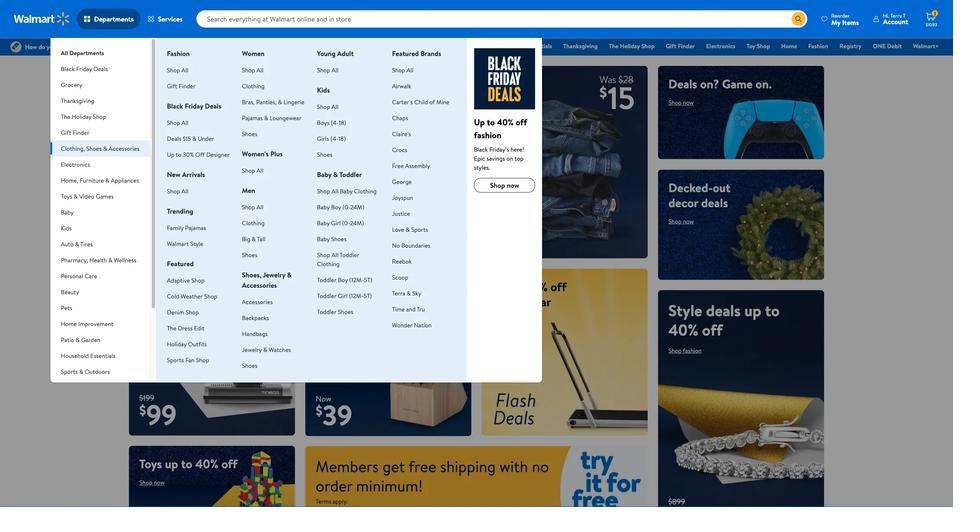 Task type: locate. For each thing, give the bounding box(es) containing it.
love & sports
[[392, 225, 428, 234]]

shop all for featured brands
[[392, 66, 414, 74]]

1 horizontal spatial gift finder
[[167, 82, 196, 90]]

kids up auto
[[61, 224, 72, 233]]

registry link
[[836, 41, 866, 51]]

finder for the top gift finder link
[[678, 42, 695, 50]]

1 vertical spatial the
[[61, 112, 70, 121]]

& inside clothing, shoes & accessories dropdown button
[[103, 144, 107, 153]]

2 horizontal spatial finder
[[678, 42, 695, 50]]

friday down gifts,
[[185, 101, 203, 111]]

& left tires
[[75, 240, 79, 249]]

deals for style deals up to 40% off
[[706, 300, 741, 322]]

savings
[[139, 91, 178, 107], [487, 154, 505, 163]]

style up shop fashion
[[669, 300, 703, 322]]

shoes inside dropdown button
[[86, 144, 102, 153]]

shop all
[[167, 66, 189, 74], [242, 66, 264, 74], [317, 66, 339, 74], [392, 66, 414, 74], [317, 102, 339, 111], [167, 118, 189, 127], [242, 166, 264, 175], [167, 187, 189, 195], [242, 203, 264, 211]]

home inside dropdown button
[[61, 320, 77, 328]]

up up new
[[167, 150, 175, 159]]

baby for boy
[[317, 203, 330, 211]]

the
[[609, 42, 619, 50], [61, 112, 70, 121], [167, 324, 177, 333]]

jewelry right shoes,
[[263, 271, 286, 280]]

electronics for electronics dropdown button
[[61, 160, 90, 169]]

home deals are served
[[316, 279, 434, 295]]

0 horizontal spatial essentials
[[90, 352, 116, 360]]

0 vertical spatial essentials
[[527, 42, 552, 50]]

up inside the up to 40% off sports gear
[[492, 279, 508, 295]]

& right $15
[[193, 134, 197, 143]]

2 vertical spatial finder
[[73, 128, 89, 137]]

the right thanksgiving link
[[609, 42, 619, 50]]

now for toys up to 40% off
[[154, 479, 165, 487]]

deals up grocery "dropdown button"
[[94, 65, 108, 73]]

18)
[[339, 118, 346, 127], [339, 134, 346, 143]]

jewelry & watches link
[[242, 346, 291, 354]]

1 horizontal spatial finder
[[179, 82, 196, 90]]

savings inside high tech gifts, huge savings
[[139, 91, 178, 107]]

0 vertical spatial 24m)
[[351, 203, 365, 211]]

gift finder link right high
[[167, 82, 196, 90]]

1 vertical spatial (4-
[[331, 134, 339, 143]]

1 horizontal spatial jewelry
[[263, 271, 286, 280]]

(0-
[[343, 203, 351, 211], [342, 219, 350, 227]]

(12m- for girl
[[349, 292, 364, 300]]

crocs link
[[392, 146, 408, 154]]

up for up to 30% off designer
[[167, 150, 175, 159]]

gift finder link left electronics link
[[662, 41, 699, 51]]

& right panties,
[[278, 98, 282, 106]]

style right walmart
[[190, 240, 203, 248]]

designer
[[206, 150, 230, 159]]

1 vertical spatial up
[[167, 150, 175, 159]]

home up family
[[139, 196, 180, 218]]

& up shop all baby clothing
[[333, 170, 338, 180]]

airwalk link
[[392, 82, 411, 90]]

1 vertical spatial sports
[[167, 356, 184, 365]]

1 vertical spatial black friday deals
[[61, 65, 108, 73]]

gift finder left electronics link
[[666, 42, 695, 50]]

up inside up to 40% off fashion black friday's here! epic savings on top styles.
[[474, 116, 485, 128]]

shop all link for kids
[[317, 102, 339, 111]]

accessories up backpacks
[[242, 298, 273, 306]]

baby up baby girl (0-24m) link
[[317, 203, 330, 211]]

& down gift finder dropdown button
[[103, 144, 107, 153]]

thanksgiving inside dropdown button
[[61, 96, 94, 105]]

sports for sports fan shop
[[167, 356, 184, 365]]

2 vertical spatial sports
[[61, 368, 78, 376]]

fashion
[[474, 129, 502, 141], [683, 347, 702, 355]]

all up $15
[[182, 118, 189, 127]]

& left video
[[74, 192, 78, 201]]

one debit link
[[869, 41, 906, 51]]

now
[[683, 98, 694, 107], [154, 113, 165, 122], [507, 181, 520, 190], [683, 217, 694, 226], [338, 237, 348, 246], [154, 262, 165, 271], [330, 301, 341, 310], [154, 479, 165, 487]]

up up epic
[[474, 116, 485, 128]]

finder inside gift finder link
[[678, 42, 695, 50]]

(4- right girls at left top
[[331, 134, 339, 143]]

0 vertical spatial grocery
[[499, 42, 520, 50]]

time
[[392, 305, 405, 314]]

1 vertical spatial accessories
[[242, 281, 277, 290]]

baby up baby shoes
[[317, 219, 330, 227]]

essentials down patio & garden dropdown button
[[90, 352, 116, 360]]

deals inside decked-out decor deals
[[702, 194, 729, 211]]

1 horizontal spatial gift finder link
[[662, 41, 699, 51]]

search icon image
[[796, 16, 803, 22]]

pajamas up walmart style
[[185, 224, 206, 232]]

1 horizontal spatial style
[[669, 300, 703, 322]]

& inside patio & garden dropdown button
[[76, 336, 80, 344]]

departments button
[[77, 9, 141, 29]]

baby down toys & video games at the left top
[[61, 208, 74, 217]]

1 vertical spatial finder
[[179, 82, 196, 90]]

1 vertical spatial gift
[[167, 82, 177, 90]]

1 vertical spatial boy
[[338, 276, 348, 284]]

holiday for the holiday shop dropdown button
[[72, 112, 91, 121]]

women's
[[242, 149, 269, 159]]

home for home
[[782, 42, 798, 50]]

up for up to 40% off fashion black friday's here! epic savings on top styles.
[[474, 116, 485, 128]]

0 vertical spatial the
[[609, 42, 619, 50]]

0 vertical spatial (0-
[[343, 203, 351, 211]]

1 horizontal spatial up
[[474, 116, 485, 128]]

carter's child of mine
[[392, 98, 450, 106]]

black friday deals for black friday deals link
[[440, 42, 487, 50]]

& left sky
[[407, 289, 411, 298]]

justice link
[[392, 210, 410, 218]]

the up clothing,
[[61, 112, 70, 121]]

0 horizontal spatial up
[[139, 216, 156, 237]]

1 vertical spatial holiday
[[72, 112, 91, 121]]

shop now link for save big!
[[316, 235, 355, 248]]

seasonal decor & party supplies
[[61, 384, 122, 401]]

girl down toddler boy (12m-5t) on the bottom of the page
[[338, 292, 348, 300]]

1 horizontal spatial thanksgiving
[[564, 42, 598, 50]]

0 vertical spatial (12m-
[[349, 276, 364, 284]]

the holiday shop inside dropdown button
[[61, 112, 106, 121]]

40% inside "style deals up to 40% off"
[[669, 319, 699, 341]]

24m) down shop all baby clothing link
[[351, 203, 365, 211]]

0 vertical spatial accessories
[[109, 144, 139, 153]]

&
[[521, 42, 525, 50], [278, 98, 282, 106], [264, 114, 268, 122], [193, 134, 197, 143], [103, 144, 107, 153], [333, 170, 338, 180], [105, 176, 109, 185], [74, 192, 78, 201], [406, 225, 410, 234], [252, 235, 256, 243], [75, 240, 79, 249], [108, 256, 112, 265], [287, 271, 292, 280], [407, 289, 411, 298], [76, 336, 80, 344], [263, 346, 267, 354], [79, 368, 83, 376], [103, 384, 107, 392]]

2 vertical spatial friday
[[185, 101, 203, 111]]

black friday deals link
[[436, 41, 491, 51]]

shop fashion
[[669, 347, 702, 355]]

up left "gear"
[[492, 279, 508, 295]]

joyspun
[[392, 194, 413, 202]]

joyspun link
[[392, 194, 413, 202]]

1 vertical spatial gift finder link
[[167, 82, 196, 90]]

5t) for toddler boy (12m-5t)
[[364, 276, 373, 284]]

sports & outdoors
[[61, 368, 110, 376]]

essentials left thanksgiving link
[[527, 42, 552, 50]]

love & sports link
[[392, 225, 428, 234]]

accessories for jewelry
[[242, 281, 277, 290]]

5t) for toddler girl (12m-5t)
[[364, 292, 372, 300]]

black friday deals inside dropdown button
[[61, 65, 108, 73]]

shop all link up airwalk
[[392, 66, 414, 74]]

0 vertical spatial friday
[[455, 42, 472, 50]]

1 vertical spatial girl
[[338, 292, 348, 300]]

0 vertical spatial sports
[[411, 225, 428, 234]]

2 horizontal spatial holiday
[[620, 42, 640, 50]]

0 horizontal spatial pajamas
[[185, 224, 206, 232]]

deals inside "style deals up to 40% off"
[[706, 300, 741, 322]]

grocery down walmart site-wide search box
[[499, 42, 520, 50]]

black
[[440, 42, 454, 50], [61, 65, 75, 73], [167, 101, 183, 111], [474, 145, 488, 154]]

clothing, shoes & accessories image
[[474, 48, 536, 110]]

0 horizontal spatial toys
[[61, 192, 72, 201]]

up for home deals up to 30% off
[[139, 216, 156, 237]]

0 vertical spatial departments
[[94, 14, 134, 24]]

style deals up to 40% off
[[669, 300, 780, 341]]

kids inside kids dropdown button
[[61, 224, 72, 233]]

black inside dropdown button
[[61, 65, 75, 73]]

1 vertical spatial electronics
[[61, 160, 90, 169]]

1 vertical spatial 30%
[[178, 216, 207, 237]]

electronics left toy at the right top of the page
[[707, 42, 736, 50]]

0 vertical spatial up
[[139, 216, 156, 237]]

(4- for boys
[[331, 118, 339, 127]]

clothing link up big & tall
[[242, 219, 265, 227]]

1 vertical spatial (12m-
[[349, 292, 364, 300]]

to inside "style deals up to 40% off"
[[766, 300, 780, 322]]

home improvement
[[61, 320, 114, 328]]

holiday for "the holiday shop" link
[[620, 42, 640, 50]]

holiday
[[620, 42, 640, 50], [72, 112, 91, 121], [167, 340, 187, 349]]

free
[[392, 162, 404, 170]]

1 vertical spatial 24m)
[[350, 219, 364, 227]]

all up tall
[[257, 203, 264, 211]]

sports up seasonal
[[61, 368, 78, 376]]

dress
[[178, 324, 193, 333]]

0 vertical spatial 5t)
[[364, 276, 373, 284]]

gift for gift finder dropdown button
[[61, 128, 71, 137]]

thanksgiving for thanksgiving dropdown button
[[61, 96, 94, 105]]

decked-out decor deals
[[669, 179, 731, 211]]

1 vertical spatial essentials
[[90, 352, 116, 360]]

electronics inside dropdown button
[[61, 160, 90, 169]]

1 vertical spatial departments
[[69, 49, 104, 57]]

featured up adaptive
[[167, 259, 194, 269]]

sports for sports & outdoors
[[61, 368, 78, 376]]

shop all link up boys (4-18) link
[[317, 102, 339, 111]]

off inside "style deals up to 40% off"
[[703, 319, 723, 341]]

0 horizontal spatial gift
[[61, 128, 71, 137]]

2 horizontal spatial gift finder
[[666, 42, 695, 50]]

2 vertical spatial up
[[165, 456, 178, 473]]

toy shop link
[[743, 41, 774, 51]]

0 vertical spatial holiday
[[620, 42, 640, 50]]

gift finder up clothing,
[[61, 128, 89, 137]]

walmart
[[167, 240, 189, 248]]

the inside "the holiday shop" link
[[609, 42, 619, 50]]

departments
[[94, 14, 134, 24], [69, 49, 104, 57]]

1 vertical spatial 5t)
[[364, 292, 372, 300]]

(0- for girl
[[342, 219, 350, 227]]

health
[[89, 256, 107, 265]]

plus
[[271, 149, 283, 159]]

shop now for high tech gifts, huge savings
[[139, 113, 165, 122]]

1 horizontal spatial savings
[[487, 154, 505, 163]]

jewelry inside shoes, jewelry & accessories
[[263, 271, 286, 280]]

& down walmart site-wide search box
[[521, 42, 525, 50]]

finder inside gift finder dropdown button
[[73, 128, 89, 137]]

gift for the top gift finder link
[[666, 42, 677, 50]]

friday inside dropdown button
[[76, 65, 92, 73]]

departments up black friday deals dropdown button
[[69, 49, 104, 57]]

women
[[242, 49, 265, 58]]

2 clothing link from the top
[[242, 219, 265, 227]]

0 vertical spatial toys
[[61, 192, 72, 201]]

0 vertical spatial (4-
[[331, 118, 339, 127]]

walmart style
[[167, 240, 203, 248]]

the dress edit link
[[167, 324, 205, 333]]

1 vertical spatial fashion
[[683, 347, 702, 355]]

chaps
[[392, 114, 408, 122]]

18) for girls (4-18)
[[339, 134, 346, 143]]

(4- right boys
[[331, 118, 339, 127]]

fashion right home link
[[809, 42, 829, 50]]

1 horizontal spatial $
[[316, 402, 323, 421]]

$ inside now $ 39
[[316, 402, 323, 421]]

clothing link up bras,
[[242, 82, 265, 90]]

0 horizontal spatial thanksgiving
[[61, 96, 94, 105]]

40% inside up to 40% off fashion black friday's here! epic savings on top styles.
[[497, 116, 514, 128]]

1 (12m- from the top
[[349, 276, 364, 284]]

0 horizontal spatial holiday
[[72, 112, 91, 121]]

0 vertical spatial the holiday shop
[[609, 42, 655, 50]]

1 horizontal spatial sports
[[167, 356, 184, 365]]

& right shoes,
[[287, 271, 292, 280]]

Search search field
[[197, 10, 808, 28]]

kids up boys
[[317, 85, 330, 95]]

girl
[[331, 219, 341, 227], [338, 292, 348, 300]]

99
[[146, 396, 177, 434]]

1 vertical spatial clothing link
[[242, 219, 265, 227]]

all down new arrivals
[[182, 187, 189, 195]]

up for up to 40% off sports gear
[[492, 279, 508, 295]]

2 horizontal spatial black friday deals
[[440, 42, 487, 50]]

0 vertical spatial kids
[[317, 85, 330, 95]]

baby boy (0-24m) link
[[317, 203, 365, 211]]

home up the patio
[[61, 320, 77, 328]]

now
[[316, 394, 331, 405]]

& inside sports & outdoors dropdown button
[[79, 368, 83, 376]]

up for style deals up to 40% off
[[745, 300, 762, 322]]

0 vertical spatial finder
[[678, 42, 695, 50]]

toys for toys & video games
[[61, 192, 72, 201]]

gift finder inside dropdown button
[[61, 128, 89, 137]]

accessories inside dropdown button
[[109, 144, 139, 153]]

friday right brands
[[455, 42, 472, 50]]

18) right boys
[[339, 118, 346, 127]]

reorder my items
[[832, 12, 859, 27]]

featured for featured
[[167, 259, 194, 269]]

2 horizontal spatial sports
[[411, 225, 428, 234]]

30% left "off"
[[183, 150, 194, 159]]

& left tall
[[252, 235, 256, 243]]

(12m- down toddler boy (12m-5t) on the bottom of the page
[[349, 292, 364, 300]]

0 horizontal spatial finder
[[73, 128, 89, 137]]

off inside home deals up to 30% off
[[139, 235, 160, 257]]

& right health
[[108, 256, 112, 265]]

shoes link
[[242, 130, 258, 138], [317, 150, 333, 159], [242, 251, 258, 259], [242, 362, 258, 370]]

deals inside home deals up to 30% off
[[184, 196, 218, 218]]

2 vertical spatial the
[[167, 324, 177, 333]]

gift finder button
[[51, 125, 150, 141]]

clothing up bras,
[[242, 82, 265, 90]]

toys & video games button
[[51, 189, 150, 205]]

2 horizontal spatial gift
[[666, 42, 677, 50]]

1 vertical spatial 18)
[[339, 134, 346, 143]]

toddler up toddler shoes link
[[317, 292, 337, 300]]

toddler for boy
[[317, 276, 337, 284]]

black friday deals
[[440, 42, 487, 50], [61, 65, 108, 73], [167, 101, 221, 111]]

0 horizontal spatial savings
[[139, 91, 178, 107]]

0 vertical spatial girl
[[331, 219, 341, 227]]

gift inside dropdown button
[[61, 128, 71, 137]]

shoes link up women's
[[242, 130, 258, 138]]

baby down baby girl (0-24m) link
[[317, 235, 330, 243]]

under
[[198, 134, 214, 143]]

1 horizontal spatial grocery
[[499, 42, 520, 50]]

1 horizontal spatial holiday
[[167, 340, 187, 349]]

save big!
[[316, 188, 422, 226]]

0 horizontal spatial grocery
[[61, 80, 82, 89]]

style inside "style deals up to 40% off"
[[669, 300, 703, 322]]

girl for (12m-
[[338, 292, 348, 300]]

huge
[[225, 76, 251, 92]]

finder left electronics link
[[678, 42, 695, 50]]

0 horizontal spatial featured
[[167, 259, 194, 269]]

holiday inside dropdown button
[[72, 112, 91, 121]]

gift right "the holiday shop" link
[[666, 42, 677, 50]]

nation
[[414, 321, 432, 330]]

(12m- up the toddler girl (12m-5t) link
[[349, 276, 364, 284]]

deals for home deals up to 30% off
[[184, 196, 218, 218]]

0 vertical spatial thanksgiving
[[564, 42, 598, 50]]

pajamas down bras,
[[242, 114, 263, 122]]

denim shop link
[[167, 308, 199, 317]]

accessories inside shoes, jewelry & accessories
[[242, 281, 277, 290]]

0 horizontal spatial friday
[[76, 65, 92, 73]]

1 clothing link from the top
[[242, 82, 265, 90]]

1 vertical spatial thanksgiving
[[61, 96, 94, 105]]

2 horizontal spatial friday
[[455, 42, 472, 50]]

& right the furniture
[[105, 176, 109, 185]]

boy for toddler
[[338, 276, 348, 284]]

now for deals on? game on.
[[683, 98, 694, 107]]

claire's link
[[392, 130, 411, 138]]

0 vertical spatial 18)
[[339, 118, 346, 127]]

denim
[[167, 308, 184, 317]]

cold weather shop link
[[167, 292, 217, 301]]

all
[[61, 49, 68, 57], [182, 66, 189, 74], [257, 66, 264, 74], [332, 66, 339, 74], [407, 66, 414, 74], [332, 102, 339, 111], [182, 118, 189, 127], [257, 166, 264, 175], [182, 187, 189, 195], [332, 187, 339, 195], [257, 203, 264, 211], [332, 251, 339, 259]]

up inside home deals up to 30% off
[[139, 216, 156, 237]]

1 horizontal spatial toys
[[139, 456, 162, 473]]

sports inside dropdown button
[[61, 368, 78, 376]]

clothing up toddler boy (12m-5t) on the bottom of the page
[[317, 260, 340, 268]]

40% inside the up to 40% off sports gear
[[525, 279, 548, 295]]

toddler down baby shoes
[[340, 251, 359, 259]]

finder for left gift finder link
[[179, 82, 196, 90]]

all departments
[[61, 49, 104, 57]]

1 horizontal spatial featured
[[392, 49, 419, 58]]

finder for gift finder dropdown button
[[73, 128, 89, 137]]

shop all up boys (4-18) link
[[317, 102, 339, 111]]

0 horizontal spatial gift finder
[[61, 128, 89, 137]]

(0- down baby boy (0-24m)
[[342, 219, 350, 227]]

walmart image
[[14, 12, 70, 26]]

shop all link down women in the top of the page
[[242, 66, 264, 74]]

black friday deals for black friday deals dropdown button
[[61, 65, 108, 73]]

walmart+ link
[[910, 41, 943, 51]]

pajamas
[[242, 114, 263, 122], [185, 224, 206, 232]]

shop all up $15
[[167, 118, 189, 127]]

home for home deals up to 30% off
[[139, 196, 180, 218]]

off inside the up to 40% off sports gear
[[551, 279, 567, 295]]

toys inside dropdown button
[[61, 192, 72, 201]]

(12m- for boy
[[349, 276, 364, 284]]

2 (12m- from the top
[[349, 292, 364, 300]]

adaptive shop link
[[167, 276, 205, 285]]

clothing up big & tall
[[242, 219, 265, 227]]

kids
[[317, 85, 330, 95], [61, 224, 72, 233]]

0 horizontal spatial $
[[139, 401, 146, 420]]

to inside up to 40% off fashion black friday's here! epic savings on top styles.
[[487, 116, 495, 128]]

& inside auto & tires dropdown button
[[75, 240, 79, 249]]

accessories down shoes,
[[242, 281, 277, 290]]

sports fan shop link
[[167, 356, 209, 365]]

the dress edit
[[167, 324, 205, 333]]

reebok link
[[392, 257, 412, 266]]

up inside "style deals up to 40% off"
[[745, 300, 762, 322]]

2 vertical spatial up
[[492, 279, 508, 295]]

now for high tech gifts, huge savings
[[154, 113, 165, 122]]

the left dress
[[167, 324, 177, 333]]

electronics link
[[703, 41, 740, 51]]

baby up shop all baby clothing
[[317, 170, 332, 180]]

toddler
[[340, 170, 362, 180], [340, 251, 359, 259], [317, 276, 337, 284], [317, 292, 337, 300], [317, 308, 337, 316]]

shop all link for fashion
[[167, 66, 189, 74]]

savings inside up to 40% off fashion black friday's here! epic savings on top styles.
[[487, 154, 505, 163]]

baby inside dropdown button
[[61, 208, 74, 217]]

2 horizontal spatial up
[[492, 279, 508, 295]]

& right the patio
[[76, 336, 80, 344]]

shop fashion link
[[669, 347, 702, 355]]

baby & toddler
[[317, 170, 362, 180]]

home deals up to 30% off
[[139, 196, 218, 257]]

departments inside popup button
[[94, 14, 134, 24]]

shop all link for featured brands
[[392, 66, 414, 74]]

deals
[[473, 42, 487, 50], [94, 65, 108, 73], [669, 76, 698, 92], [205, 101, 221, 111], [167, 134, 181, 143]]

1 vertical spatial up
[[745, 300, 762, 322]]

items
[[843, 17, 859, 27]]

1 vertical spatial friday
[[76, 65, 92, 73]]

shop now link for home deals are served
[[316, 301, 341, 310]]

shop all for fashion
[[167, 66, 189, 74]]

black inside up to 40% off fashion black friday's here! epic savings on top styles.
[[474, 145, 488, 154]]

grocery inside "dropdown button"
[[61, 80, 82, 89]]

shop all link
[[167, 66, 189, 74], [242, 66, 264, 74], [317, 66, 339, 74], [392, 66, 414, 74], [317, 102, 339, 111], [167, 118, 189, 127], [242, 166, 264, 175], [167, 187, 189, 195], [242, 203, 264, 211]]

deals left on? at the right top
[[669, 76, 698, 92]]

0 vertical spatial jewelry
[[263, 271, 286, 280]]

grocery down black friday deals dropdown button
[[61, 80, 82, 89]]

$ for 99
[[139, 401, 146, 420]]

1 vertical spatial style
[[669, 300, 703, 322]]

off
[[516, 116, 527, 128], [139, 235, 160, 257], [551, 279, 567, 295], [703, 319, 723, 341], [222, 456, 238, 473]]

& inside home, furniture & appliances dropdown button
[[105, 176, 109, 185]]

1 horizontal spatial fashion
[[683, 347, 702, 355]]

shop all link up tech at the left of page
[[167, 66, 189, 74]]

& inside shoes, jewelry & accessories
[[287, 271, 292, 280]]

0 horizontal spatial up
[[167, 150, 175, 159]]

home inside home deals up to 30% off
[[139, 196, 180, 218]]

grocery button
[[51, 77, 150, 93]]

$ inside $199 $ 99
[[139, 401, 146, 420]]

new arrivals
[[167, 170, 205, 180]]

shop all link for men
[[242, 203, 264, 211]]

(4- for girls
[[331, 134, 339, 143]]

home up toddler shoes
[[316, 279, 348, 295]]

fashion link
[[805, 41, 833, 51]]

0 horizontal spatial style
[[190, 240, 203, 248]]

toddler down toddler girl (12m-5t)
[[317, 308, 337, 316]]

gift up clothing,
[[61, 128, 71, 137]]



Task type: vqa. For each thing, say whether or not it's contained in the screenshot.
Personal Care dropdown button on the left bottom of the page
yes



Task type: describe. For each thing, give the bounding box(es) containing it.
decked-
[[669, 179, 713, 196]]

toddler for girl
[[317, 292, 337, 300]]

18) for boys (4-18)
[[339, 118, 346, 127]]

now for decked-out decor deals
[[683, 217, 694, 226]]

essentials inside dropdown button
[[90, 352, 116, 360]]

all down women's plus
[[257, 166, 264, 175]]

$ for 39
[[316, 402, 323, 421]]

friday for black friday deals link
[[455, 42, 472, 50]]

featured for featured brands
[[392, 49, 419, 58]]

0 vertical spatial pajamas
[[242, 114, 263, 122]]

the holiday shop link
[[605, 41, 659, 51]]

deals down search search field
[[473, 42, 487, 50]]

beauty
[[61, 288, 79, 296]]

clothing, shoes & accessories
[[61, 144, 139, 153]]

gift for left gift finder link
[[167, 82, 177, 90]]

shop all for men
[[242, 203, 264, 211]]

off inside up to 40% off fashion black friday's here! epic savings on top styles.
[[516, 116, 527, 128]]

with
[[500, 456, 529, 478]]

baby girl (0-24m) link
[[317, 219, 364, 227]]

all departments link
[[51, 38, 150, 61]]

thanksgiving for thanksgiving link
[[564, 42, 598, 50]]

30% inside home deals up to 30% off
[[178, 216, 207, 237]]

0 horizontal spatial jewelry
[[242, 346, 262, 354]]

all down young adult
[[332, 66, 339, 74]]

deals down gifts,
[[205, 101, 221, 111]]

shop all baby clothing link
[[317, 187, 377, 195]]

young adult
[[317, 49, 354, 58]]

chaps link
[[392, 114, 408, 122]]

& inside seasonal decor & party supplies
[[103, 384, 107, 392]]

shop all toddler clothing link
[[317, 251, 359, 268]]

boys
[[317, 118, 330, 127]]

now for home deals up to 30% off
[[154, 262, 165, 271]]

1 horizontal spatial kids
[[317, 85, 330, 95]]

terra & sky
[[392, 289, 422, 298]]

all up boys (4-18) link
[[332, 102, 339, 111]]

shop all link for black friday deals
[[167, 118, 189, 127]]

airwalk
[[392, 82, 411, 90]]

deals left $15
[[167, 134, 181, 143]]

up to 30% off designer link
[[167, 150, 230, 159]]

on.
[[756, 76, 772, 92]]

toddler boy (12m-5t) link
[[317, 276, 373, 284]]

patio & garden
[[61, 336, 100, 344]]

toddler inside the shop all toddler clothing
[[340, 251, 359, 259]]

appliances
[[111, 176, 139, 185]]

out
[[713, 179, 731, 196]]

& left watches
[[263, 346, 267, 354]]

watches
[[269, 346, 291, 354]]

2 vertical spatial holiday
[[167, 340, 187, 349]]

now for save big!
[[338, 237, 348, 246]]

party
[[108, 384, 122, 392]]

clothing link for men
[[242, 219, 265, 227]]

the for grocery & essentials
[[609, 42, 619, 50]]

accessories for shoes
[[109, 144, 139, 153]]

24m) for baby girl (0-24m)
[[350, 219, 364, 227]]

home for home improvement
[[61, 320, 77, 328]]

the inside the holiday shop dropdown button
[[61, 112, 70, 121]]

to inside home deals up to 30% off
[[160, 216, 175, 237]]

the holiday shop for the holiday shop dropdown button
[[61, 112, 106, 121]]

patio & garden button
[[51, 332, 150, 348]]

baby for girl
[[317, 219, 330, 227]]

shop all down women's
[[242, 166, 264, 175]]

bras,
[[242, 98, 255, 106]]

2 vertical spatial accessories
[[242, 298, 273, 306]]

toddler for shoes
[[317, 308, 337, 316]]

all inside the shop all toddler clothing
[[332, 251, 339, 259]]

up to 40% off fashion black friday's here! epic savings on top styles.
[[474, 116, 527, 172]]

toys for toys up to 40% off
[[139, 456, 162, 473]]

clothing,
[[61, 144, 85, 153]]

home for home deals are served
[[316, 279, 348, 295]]

shoes down the toddler girl (12m-5t) link
[[338, 308, 354, 316]]

shop now for toys up to 40% off
[[139, 479, 165, 487]]

$15
[[183, 134, 191, 143]]

shop inside dropdown button
[[93, 112, 106, 121]]

save
[[316, 188, 371, 226]]

household
[[61, 352, 89, 360]]

services
[[158, 14, 183, 24]]

clothing, shoes & accessories button
[[51, 141, 150, 157]]

shop now link for decked-out decor deals
[[669, 217, 694, 226]]

backpacks
[[242, 314, 269, 322]]

now $ 39
[[316, 394, 353, 435]]

top
[[515, 154, 524, 163]]

off
[[195, 150, 205, 159]]

shoes down big
[[242, 251, 258, 259]]

& inside "toys & video games" dropdown button
[[74, 192, 78, 201]]

deals inside dropdown button
[[94, 65, 108, 73]]

shop all for women
[[242, 66, 264, 74]]

shop now link for high tech gifts, huge savings
[[139, 113, 165, 122]]

toys & video games
[[61, 192, 114, 201]]

home, furniture & appliances button
[[51, 173, 150, 189]]

wonder nation
[[392, 321, 432, 330]]

toddler up shop all baby clothing link
[[340, 170, 362, 180]]

members
[[316, 456, 379, 478]]

2 vertical spatial black friday deals
[[167, 101, 221, 111]]

now for home deals are served
[[330, 301, 341, 310]]

1 vertical spatial pajamas
[[185, 224, 206, 232]]

shoes down baby girl (0-24m) link
[[331, 235, 347, 243]]

electronics button
[[51, 157, 150, 173]]

free
[[409, 456, 437, 478]]

no
[[392, 241, 400, 250]]

shoes up women's
[[242, 130, 258, 138]]

0 horizontal spatial fashion
[[167, 49, 190, 58]]

handbags link
[[242, 330, 268, 338]]

up to 40% off sports gear
[[492, 279, 567, 311]]

care
[[85, 272, 97, 280]]

clothing up baby boy (0-24m)
[[354, 187, 377, 195]]

shop now link for home deals up to 30% off
[[139, 262, 165, 271]]

shop all link down women's
[[242, 166, 264, 175]]

pajamas & loungewear link
[[242, 114, 302, 122]]

services button
[[141, 9, 190, 29]]

the for cold weather shop
[[167, 324, 177, 333]]

shoes link down 'jewelry & watches'
[[242, 362, 258, 370]]

girl for (0-
[[331, 219, 341, 227]]

holiday outfits
[[167, 340, 207, 349]]

all up tech at the left of page
[[182, 66, 189, 74]]

0 horizontal spatial gift finder link
[[167, 82, 196, 90]]

shoes, jewelry & accessories
[[242, 271, 292, 290]]

shop now for home deals up to 30% off
[[139, 262, 165, 271]]

shop all link down new
[[167, 187, 189, 195]]

tru
[[417, 305, 425, 314]]

clothing link for women
[[242, 82, 265, 90]]

order
[[316, 476, 353, 497]]

styles.
[[474, 163, 490, 172]]

clothing inside the shop all toddler clothing
[[317, 260, 340, 268]]

sports
[[492, 294, 525, 311]]

shop now for decked-out decor deals
[[669, 217, 694, 226]]

home,
[[61, 176, 78, 185]]

pharmacy,
[[61, 256, 88, 265]]

electronics for electronics link
[[707, 42, 736, 50]]

outfits
[[188, 340, 207, 349]]

sky
[[412, 289, 422, 298]]

here!
[[511, 145, 525, 154]]

deals for home deals are served
[[350, 279, 377, 295]]

baby up baby boy (0-24m)
[[340, 187, 353, 195]]

tires
[[80, 240, 93, 249]]

big & tall
[[242, 235, 266, 243]]

shop all down new
[[167, 187, 189, 195]]

was dollar $199, now dollar 99 group
[[129, 393, 177, 436]]

family
[[167, 224, 184, 232]]

all up baby boy (0-24m) 'link'
[[332, 187, 339, 195]]

shop now for home deals are served
[[316, 301, 341, 310]]

shop now link for toys up to 40% off
[[139, 479, 165, 487]]

sports & outdoors button
[[51, 364, 150, 380]]

bras, panties, & lingerie
[[242, 98, 305, 106]]

shop all for kids
[[317, 102, 339, 111]]

1 vertical spatial gift finder
[[167, 82, 196, 90]]

men
[[242, 186, 255, 195]]

shop all down young
[[317, 66, 339, 74]]

assembly
[[405, 162, 430, 170]]

& inside pharmacy, health & wellness dropdown button
[[108, 256, 112, 265]]

& right love
[[406, 225, 410, 234]]

the holiday shop for "the holiday shop" link
[[609, 42, 655, 50]]

baby for &
[[317, 170, 332, 180]]

family pajamas
[[167, 224, 206, 232]]

boy for baby
[[331, 203, 341, 211]]

george
[[392, 178, 412, 186]]

all down women in the top of the page
[[257, 66, 264, 74]]

(0- for boy
[[343, 203, 351, 211]]

baby for shoes
[[317, 235, 330, 243]]

shoes link down girls at left top
[[317, 150, 333, 159]]

0 vertical spatial gift finder
[[666, 42, 695, 50]]

women's plus
[[242, 149, 283, 159]]

shop all link down young
[[317, 66, 339, 74]]

24m) for baby boy (0-24m)
[[351, 203, 365, 211]]

shop all link for women
[[242, 66, 264, 74]]

shop now link for deals on? game on.
[[669, 98, 694, 107]]

personal
[[61, 272, 83, 280]]

shipping
[[440, 456, 496, 478]]

home improvement button
[[51, 316, 150, 332]]

trending
[[167, 207, 193, 216]]

shop now for save big!
[[323, 237, 348, 246]]

friday for black friday deals dropdown button
[[76, 65, 92, 73]]

personal care button
[[51, 268, 150, 284]]

& inside grocery & essentials link
[[521, 42, 525, 50]]

apply.
[[333, 498, 348, 506]]

shop all for black friday deals
[[167, 118, 189, 127]]

3
[[934, 10, 937, 17]]

0 vertical spatial gift finder link
[[662, 41, 699, 51]]

shop inside the shop all toddler clothing
[[317, 251, 330, 259]]

improvement
[[78, 320, 114, 328]]

now dollar 39 null group
[[306, 394, 353, 437]]

0 vertical spatial 30%
[[183, 150, 194, 159]]

shoes down girls at left top
[[317, 150, 333, 159]]

free assembly link
[[392, 162, 430, 170]]

no boundaries
[[392, 241, 431, 250]]

backpacks link
[[242, 314, 269, 322]]

served
[[400, 279, 434, 295]]

garden
[[81, 336, 100, 344]]

girls (4-18) link
[[317, 134, 346, 143]]

toy
[[747, 42, 756, 50]]

thanksgiving button
[[51, 93, 150, 109]]

shoes link down big
[[242, 251, 258, 259]]

to inside the up to 40% off sports gear
[[510, 279, 522, 295]]

1 horizontal spatial friday
[[185, 101, 203, 111]]

household essentials button
[[51, 348, 150, 364]]

Walmart Site-Wide search field
[[197, 10, 808, 28]]

& down panties,
[[264, 114, 268, 122]]

hi, terry t account
[[884, 12, 909, 26]]

scoop link
[[392, 273, 409, 282]]

fashion inside fashion link
[[809, 42, 829, 50]]

cold
[[167, 292, 179, 301]]

girls (4-18)
[[317, 134, 346, 143]]

0 vertical spatial style
[[190, 240, 203, 248]]

all up black friday deals dropdown button
[[61, 49, 68, 57]]

shop now for deals on? game on.
[[669, 98, 694, 107]]

grocery for grocery & essentials
[[499, 42, 520, 50]]

all down featured brands
[[407, 66, 414, 74]]

grocery for grocery
[[61, 80, 82, 89]]

fashion inside up to 40% off fashion black friday's here! epic savings on top styles.
[[474, 129, 502, 141]]

shoes down 'jewelry & watches'
[[242, 362, 258, 370]]



